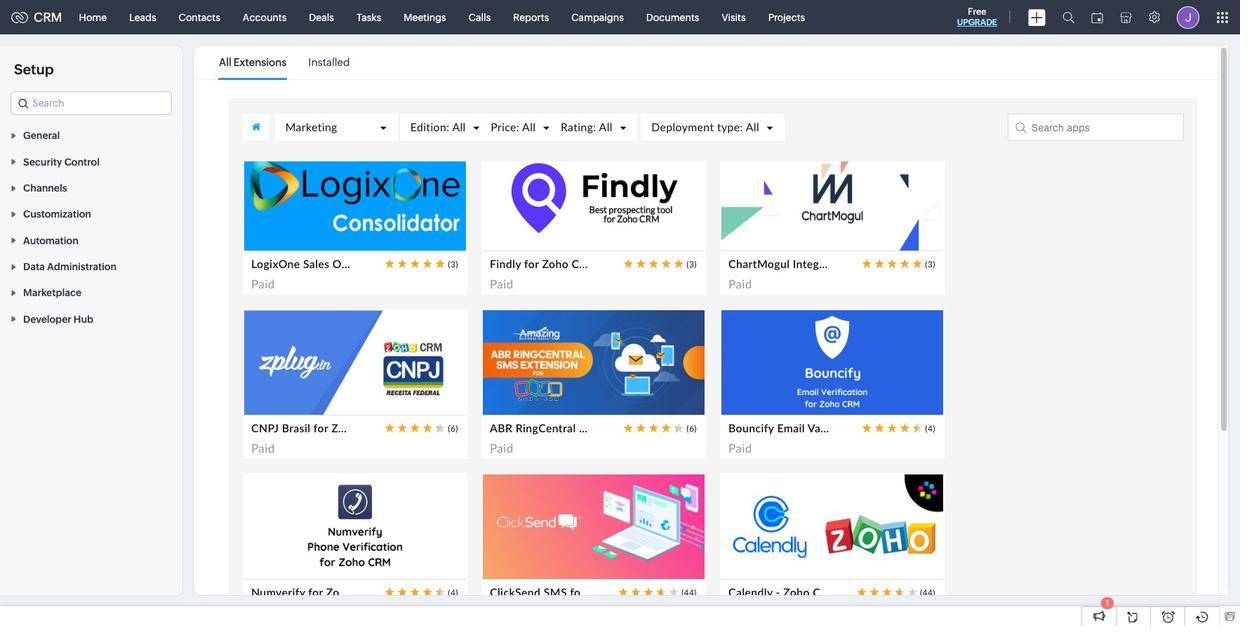 Task type: locate. For each thing, give the bounding box(es) containing it.
profile element
[[1169, 0, 1208, 34]]

search element
[[1054, 0, 1083, 34]]

data administration
[[23, 261, 117, 272]]

channels button
[[0, 175, 183, 201]]

calls link
[[458, 0, 502, 34]]

projects link
[[757, 0, 817, 34]]

tasks
[[357, 12, 381, 23]]

None field
[[11, 91, 172, 115]]

hub
[[74, 314, 93, 325]]

security control button
[[0, 148, 183, 175]]

all
[[219, 56, 231, 68]]

reports
[[513, 12, 549, 23]]

projects
[[768, 12, 805, 23]]

customization button
[[0, 201, 183, 227]]

home link
[[68, 0, 118, 34]]

contacts
[[179, 12, 220, 23]]

customization
[[23, 209, 91, 220]]

administration
[[47, 261, 117, 272]]

home
[[79, 12, 107, 23]]

data
[[23, 261, 45, 272]]

campaigns
[[572, 12, 624, 23]]

developer
[[23, 314, 71, 325]]

installed
[[308, 56, 350, 68]]

meetings
[[404, 12, 446, 23]]

extensions
[[234, 56, 287, 68]]

setup
[[14, 61, 54, 77]]

upgrade
[[957, 18, 998, 27]]

tasks link
[[345, 0, 393, 34]]

create menu element
[[1020, 0, 1054, 34]]

automation
[[23, 235, 78, 246]]

developer hub button
[[0, 306, 183, 332]]

visits link
[[711, 0, 757, 34]]

free upgrade
[[957, 6, 998, 27]]

1
[[1106, 599, 1109, 607]]



Task type: describe. For each thing, give the bounding box(es) containing it.
documents
[[646, 12, 700, 23]]

documents link
[[635, 0, 711, 34]]

Search text field
[[11, 92, 171, 114]]

crm link
[[11, 10, 62, 25]]

general
[[23, 130, 60, 141]]

logo image
[[11, 12, 28, 23]]

accounts link
[[232, 0, 298, 34]]

accounts
[[243, 12, 287, 23]]

contacts link
[[168, 0, 232, 34]]

all extensions link
[[219, 46, 287, 79]]

general button
[[0, 122, 183, 148]]

meetings link
[[393, 0, 458, 34]]

data administration button
[[0, 253, 183, 279]]

all extensions
[[219, 56, 287, 68]]

security control
[[23, 156, 100, 168]]

channels
[[23, 183, 67, 194]]

visits
[[722, 12, 746, 23]]

calendar image
[[1092, 12, 1104, 23]]

deals link
[[298, 0, 345, 34]]

campaigns link
[[560, 0, 635, 34]]

leads link
[[118, 0, 168, 34]]

automation button
[[0, 227, 183, 253]]

create menu image
[[1028, 9, 1046, 26]]

calls
[[469, 12, 491, 23]]

marketplace
[[23, 287, 81, 299]]

deals
[[309, 12, 334, 23]]

profile image
[[1177, 6, 1200, 28]]

marketplace button
[[0, 279, 183, 306]]

leads
[[129, 12, 156, 23]]

developer hub
[[23, 314, 93, 325]]

reports link
[[502, 0, 560, 34]]

search image
[[1063, 11, 1075, 23]]

free
[[968, 6, 987, 17]]

security
[[23, 156, 62, 168]]

installed link
[[308, 46, 350, 79]]

crm
[[34, 10, 62, 25]]

control
[[64, 156, 100, 168]]



Task type: vqa. For each thing, say whether or not it's contained in the screenshot.
Other Modules field
no



